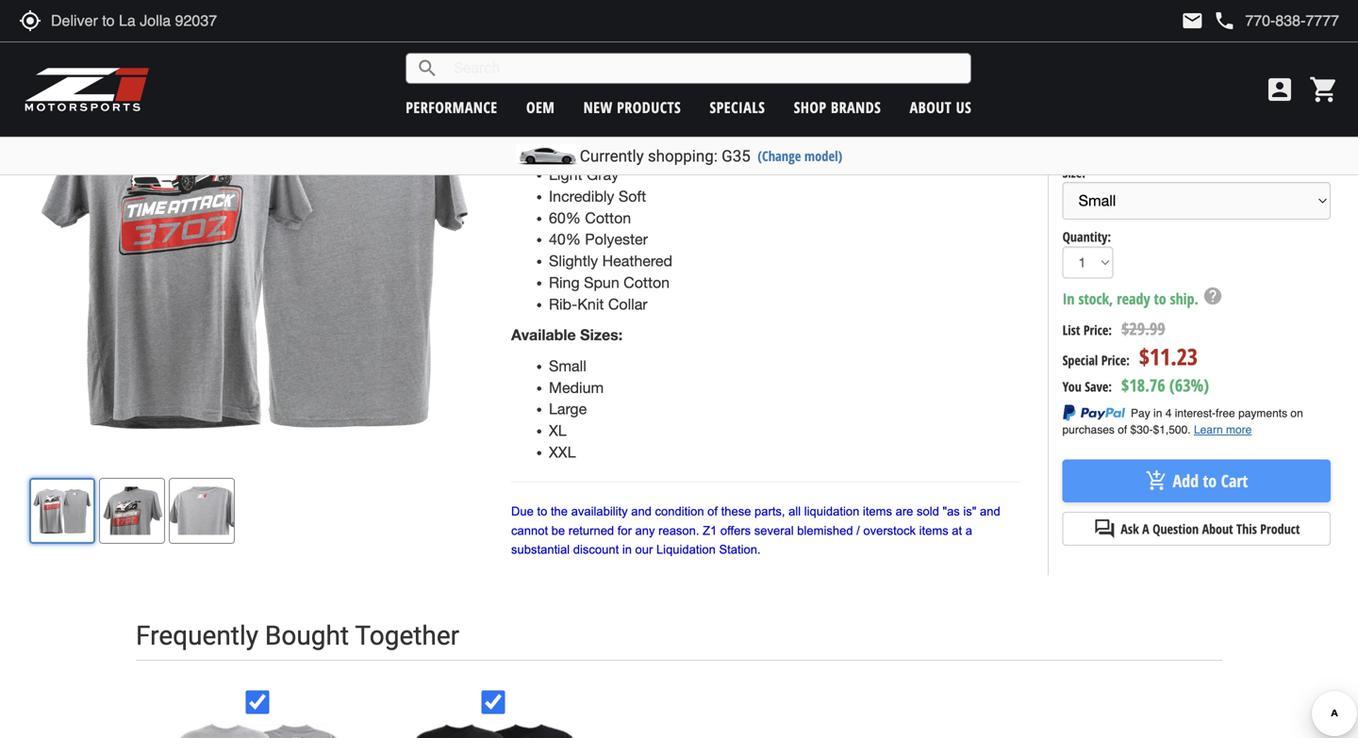 Task type: describe. For each thing, give the bounding box(es) containing it.
that's
[[873, 83, 915, 100]]

about us
[[910, 97, 972, 117]]

offers
[[721, 524, 751, 538]]

mail phone
[[1182, 9, 1236, 32]]

sold
[[917, 505, 940, 519]]

in stock, ready to ship. help
[[1063, 286, 1224, 309]]

liquidation
[[657, 543, 716, 557]]

rib-
[[549, 296, 578, 313]]

you
[[1063, 378, 1082, 396]]

to inside in stock, ready to ship. help
[[1154, 289, 1167, 309]]

if
[[1273, 120, 1279, 135]]

save:
[[1085, 378, 1112, 396]]

account_box
[[1265, 75, 1295, 105]]

t-
[[775, 135, 786, 153]]

time
[[638, 61, 671, 79]]

to inside inspired by the z1 time attack 370z, this shirt is for you clock killers that are constantly trying to do simple tasks even quicker. that's right, you stack those boxes faster. the stopwatch is tickin'.
[[652, 83, 666, 100]]

tasks
[[740, 83, 776, 100]]

collar
[[608, 296, 648, 313]]

light gray incredibly soft 60% cotton 40% polyester slightly heathered ring spun cotton rib-knit collar
[[549, 166, 673, 313]]

medium
[[549, 379, 604, 397]]

blemished
[[798, 524, 853, 538]]

to inside due to the availability and condition of these parts, all liquidation items are sold "as is" and cannot be returned for any reason. z1 offers several blemished / overstock items at a substantial discount in our liquidation station.
[[537, 505, 548, 519]]

0 horizontal spatial is
[[788, 104, 799, 122]]

in
[[623, 543, 632, 557]]

phone
[[1214, 9, 1236, 32]]

inspired by the z1 time attack 370z, this shirt is for you clock killers that are constantly trying to do simple tasks even quicker. that's right, you stack those boxes faster. the stopwatch is tickin'.
[[511, 61, 1002, 122]]

(change model) link
[[758, 147, 843, 165]]

premium
[[712, 135, 771, 153]]

reason.
[[659, 524, 700, 538]]

stock,
[[1079, 289, 1114, 309]]

condition
[[655, 505, 704, 519]]

availability
[[571, 505, 628, 519]]

size:
[[1063, 164, 1086, 182]]

more
[[1094, 65, 1118, 81]]

slightly
[[549, 252, 598, 270]]

currently
[[580, 147, 644, 166]]

shirt
[[793, 61, 822, 79]]

bought
[[265, 621, 349, 652]]

search
[[416, 57, 439, 80]]

our
[[636, 543, 653, 557]]

new products link
[[584, 97, 681, 117]]

(learn more about the ultimate frontier giveaway) link
[[1063, 65, 1294, 81]]

question
[[1153, 520, 1199, 538]]

frequently
[[136, 621, 259, 652]]

all
[[789, 505, 801, 519]]

due
[[511, 505, 534, 519]]

40%
[[549, 231, 581, 248]]

my_location
[[19, 9, 42, 32]]

a
[[966, 524, 973, 538]]

right,
[[919, 83, 954, 100]]

several
[[755, 524, 794, 538]]

ring
[[549, 274, 580, 291]]

add_shopping_cart add to cart
[[1146, 470, 1249, 493]]

oem
[[526, 97, 555, 117]]

z1 motorsports logo image
[[24, 66, 150, 113]]

this inside inspired by the z1 time attack 370z, this shirt is for you clock killers that are constantly trying to do simple tasks even quicker. that's right, you stack those boxes faster. the stopwatch is tickin'.
[[765, 61, 789, 79]]

new products
[[584, 97, 681, 117]]

overstock
[[864, 524, 916, 538]]

account_box link
[[1261, 75, 1300, 105]]

mail link
[[1182, 9, 1204, 32]]

$29.99
[[1122, 317, 1166, 341]]

ship.
[[1171, 289, 1199, 309]]

performance
[[406, 97, 498, 117]]

for inside inspired by the z1 time attack 370z, this shirt is for you clock killers that are constantly trying to do simple tasks even quicker. that's right, you stack those boxes faster. the stopwatch is tickin'.
[[842, 61, 860, 79]]

0 vertical spatial items
[[863, 505, 893, 519]]

(learn
[[1063, 65, 1091, 81]]

1 vertical spatial this
[[684, 135, 708, 153]]

clock
[[893, 61, 929, 79]]

frequently bought together
[[136, 621, 460, 652]]

specials
[[710, 97, 766, 117]]

oem link
[[526, 97, 555, 117]]

gray
[[587, 166, 619, 184]]

quantity:
[[1063, 228, 1112, 246]]

1 vertical spatial you
[[958, 83, 982, 100]]

any inside due to the availability and condition of these parts, all liquidation items are sold "as is" and cannot be returned for any reason. z1 offers several blemished / overstock items at a substantial discount in our liquidation station.
[[636, 524, 655, 538]]

cannot
[[511, 524, 548, 538]]

Search search field
[[439, 54, 971, 83]]

g35
[[722, 147, 751, 166]]

liquidation
[[805, 505, 860, 519]]

1 horizontal spatial the
[[1150, 65, 1166, 81]]

for inside due to the availability and condition of these parts, all liquidation items are sold "as is" and cannot be returned for any reason. z1 offers several blemished / overstock items at a substantial discount in our liquidation station.
[[618, 524, 632, 538]]

special
[[1063, 352, 1098, 370]]

about us link
[[910, 97, 972, 117]]

cart
[[1222, 470, 1249, 493]]

2 and from the left
[[980, 505, 1001, 519]]

quicker.
[[817, 83, 869, 100]]

brands
[[831, 97, 881, 117]]

1 and from the left
[[631, 505, 652, 519]]

list
[[1063, 321, 1081, 339]]

this
[[1237, 520, 1258, 538]]

attack
[[675, 61, 718, 79]]

trying
[[610, 83, 648, 100]]

style meets comfort with this premium t-shirt!
[[511, 135, 823, 153]]



Task type: locate. For each thing, give the bounding box(es) containing it.
polyester
[[585, 231, 648, 248]]

you
[[864, 61, 889, 79], [958, 83, 982, 100], [1283, 120, 1303, 135]]

price: for $11.23
[[1102, 352, 1130, 370]]

are
[[511, 83, 532, 100], [1306, 120, 1323, 135], [896, 505, 914, 519]]

to right 'add'
[[1203, 470, 1217, 493]]

due to the availability and condition of these parts, all liquidation items are sold "as is" and cannot be returned for any reason. z1 offers several blemished / overstock items at a substantial discount in our liquidation station.
[[511, 505, 1001, 557]]

0 horizontal spatial this
[[684, 135, 708, 153]]

products
[[617, 97, 681, 117]]

0 horizontal spatial for
[[618, 524, 632, 538]]

60%
[[549, 209, 581, 227]]

shop
[[794, 97, 827, 117]]

station.
[[719, 543, 761, 557]]

to left ship.
[[1154, 289, 1167, 309]]

2 vertical spatial you
[[1283, 120, 1303, 135]]

of inside please review the product description if you are unsure about any of the options below.
[[1161, 138, 1172, 152]]

help
[[1203, 286, 1224, 307]]

this right with
[[684, 135, 708, 153]]

with
[[652, 135, 679, 153]]

tickin'.
[[803, 104, 848, 122]]

you inside please review the product description if you are unsure about any of the options below.
[[1283, 120, 1303, 135]]

0 horizontal spatial are
[[511, 83, 532, 100]]

the right the review
[[1142, 120, 1159, 135]]

the right by
[[590, 61, 612, 79]]

incredibly
[[549, 188, 615, 205]]

2 vertical spatial are
[[896, 505, 914, 519]]

giveaway)
[[1248, 65, 1294, 81]]

1 horizontal spatial are
[[896, 505, 914, 519]]

0 horizontal spatial any
[[636, 524, 655, 538]]

the inside inspired by the z1 time attack 370z, this shirt is for you clock killers that are constantly trying to do simple tasks even quicker. that's right, you stack those boxes faster. the stopwatch is tickin'.
[[590, 61, 612, 79]]

None checkbox
[[246, 691, 269, 715], [481, 691, 505, 715], [246, 691, 269, 715], [481, 691, 505, 715]]

(learn more about the ultimate frontier giveaway)
[[1063, 65, 1294, 81]]

z1 up trying
[[616, 61, 633, 79]]

of left these
[[708, 505, 718, 519]]

killers
[[933, 61, 972, 79]]

sizes:
[[580, 326, 623, 344]]

370z,
[[722, 61, 761, 79]]

about left the us
[[910, 97, 952, 117]]

about right more
[[1120, 65, 1147, 81]]

/
[[857, 524, 860, 538]]

new
[[584, 97, 613, 117]]

to left the "do"
[[652, 83, 666, 100]]

are inside please review the product description if you are unsure about any of the options below.
[[1306, 120, 1323, 135]]

1 vertical spatial price:
[[1102, 352, 1130, 370]]

1 horizontal spatial any
[[1138, 138, 1158, 152]]

0 vertical spatial this
[[765, 61, 789, 79]]

0 vertical spatial price:
[[1084, 321, 1113, 339]]

about inside question_answer ask a question about this product
[[1203, 520, 1234, 538]]

shop brands
[[794, 97, 881, 117]]

1 horizontal spatial z1
[[703, 524, 717, 538]]

are up 'stack'
[[511, 83, 532, 100]]

1 vertical spatial z1
[[703, 524, 717, 538]]

2 horizontal spatial you
[[1283, 120, 1303, 135]]

special price: $11.23 you save: $18.76 (63%)
[[1063, 342, 1210, 397]]

small medium large xl xxl
[[549, 358, 604, 461]]

about
[[1120, 65, 1147, 81], [910, 97, 952, 117], [1203, 520, 1234, 538]]

light
[[549, 166, 583, 184]]

2 horizontal spatial about
[[1203, 520, 1234, 538]]

0 horizontal spatial you
[[864, 61, 889, 79]]

0 vertical spatial z1
[[616, 61, 633, 79]]

simple
[[692, 83, 736, 100]]

question_answer ask a question about this product
[[1094, 518, 1301, 541]]

the up be
[[551, 505, 568, 519]]

items down sold
[[920, 524, 949, 538]]

1 vertical spatial about
[[910, 97, 952, 117]]

add
[[1173, 470, 1199, 493]]

2 horizontal spatial are
[[1306, 120, 1323, 135]]

ready
[[1117, 289, 1151, 309]]

to
[[652, 83, 666, 100], [1154, 289, 1167, 309], [1203, 470, 1217, 493], [537, 505, 548, 519]]

of inside due to the availability and condition of these parts, all liquidation items are sold "as is" and cannot be returned for any reason. z1 offers several blemished / overstock items at a substantial discount in our liquidation station.
[[708, 505, 718, 519]]

1 horizontal spatial of
[[1161, 138, 1172, 152]]

z1 inside due to the availability and condition of these parts, all liquidation items are sold "as is" and cannot be returned for any reason. z1 offers several blemished / overstock items at a substantial discount in our liquidation station.
[[703, 524, 717, 538]]

1 vertical spatial the
[[684, 104, 709, 122]]

price: right list
[[1084, 321, 1113, 339]]

price: for $29.99
[[1084, 321, 1113, 339]]

the inside due to the availability and condition of these parts, all liquidation items are sold "as is" and cannot be returned for any reason. z1 offers several blemished / overstock items at a substantial discount in our liquidation station.
[[551, 505, 568, 519]]

cotton
[[585, 209, 631, 227], [624, 274, 670, 291]]

0 vertical spatial about
[[1120, 65, 1147, 81]]

this up tasks
[[765, 61, 789, 79]]

1 horizontal spatial about
[[1120, 65, 1147, 81]]

the for please review the product description if you are unsure about any of the options below.
[[1142, 120, 1159, 135]]

1 horizontal spatial is
[[827, 61, 838, 79]]

meets
[[549, 135, 591, 153]]

do
[[670, 83, 688, 100]]

z1 left the offers
[[703, 524, 717, 538]]

description
[[1208, 120, 1269, 135]]

about
[[1103, 138, 1135, 152]]

z1
[[616, 61, 633, 79], [703, 524, 717, 538]]

items
[[863, 505, 893, 519], [920, 524, 949, 538]]

1 horizontal spatial for
[[842, 61, 860, 79]]

1 horizontal spatial and
[[980, 505, 1001, 519]]

1 vertical spatial of
[[708, 505, 718, 519]]

shopping_cart link
[[1305, 75, 1340, 105]]

(63%)
[[1170, 374, 1210, 397]]

price: up save:
[[1102, 352, 1130, 370]]

boxes
[[594, 104, 635, 122]]

shopping:
[[648, 147, 718, 166]]

inspired
[[511, 61, 565, 79]]

to right due
[[537, 505, 548, 519]]

is
[[827, 61, 838, 79], [788, 104, 799, 122]]

any right about
[[1138, 138, 1158, 152]]

the down product
[[1175, 138, 1193, 152]]

2 vertical spatial about
[[1203, 520, 1234, 538]]

performance link
[[406, 97, 498, 117]]

and up our
[[631, 505, 652, 519]]

the
[[1150, 65, 1166, 81], [684, 104, 709, 122]]

"as
[[943, 505, 960, 519]]

phone link
[[1214, 9, 1340, 32]]

the for inspired by the z1 time attack 370z, this shirt is for you clock killers that are constantly trying to do simple tasks even quicker. that's right, you stack those boxes faster. the stopwatch is tickin'.
[[590, 61, 612, 79]]

faster.
[[639, 104, 680, 122]]

1 vertical spatial cotton
[[624, 274, 670, 291]]

any inside please review the product description if you are unsure about any of the options below.
[[1138, 138, 1158, 152]]

are inside due to the availability and condition of these parts, all liquidation items are sold "as is" and cannot be returned for any reason. z1 offers several blemished / overstock items at a substantial discount in our liquidation station.
[[896, 505, 914, 519]]

and
[[631, 505, 652, 519], [980, 505, 1001, 519]]

0 vertical spatial you
[[864, 61, 889, 79]]

for up quicker.
[[842, 61, 860, 79]]

are right if
[[1306, 120, 1323, 135]]

a
[[1143, 520, 1150, 538]]

0 vertical spatial any
[[1138, 138, 1158, 152]]

1 vertical spatial is
[[788, 104, 799, 122]]

available sizes:
[[511, 326, 623, 344]]

0 horizontal spatial about
[[910, 97, 952, 117]]

for
[[842, 61, 860, 79], [618, 524, 632, 538]]

cotton down heathered at the top
[[624, 274, 670, 291]]

knit
[[578, 296, 604, 313]]

price: inside list price: $29.99
[[1084, 321, 1113, 339]]

1 vertical spatial items
[[920, 524, 949, 538]]

0 vertical spatial of
[[1161, 138, 1172, 152]]

model)
[[805, 147, 843, 165]]

is down even
[[788, 104, 799, 122]]

items up overstock
[[863, 505, 893, 519]]

0 vertical spatial for
[[842, 61, 860, 79]]

0 horizontal spatial and
[[631, 505, 652, 519]]

currently shopping: g35 (change model)
[[580, 147, 843, 166]]

0 vertical spatial is
[[827, 61, 838, 79]]

0 vertical spatial the
[[1150, 65, 1166, 81]]

and right is"
[[980, 505, 1001, 519]]

product
[[1261, 520, 1301, 538]]

0 vertical spatial are
[[511, 83, 532, 100]]

soft
[[619, 188, 646, 205]]

the for due to the availability and condition of these parts, all liquidation items are sold "as is" and cannot be returned for any reason. z1 offers several blemished / overstock items at a substantial discount in our liquidation station.
[[551, 505, 568, 519]]

this
[[765, 61, 789, 79], [684, 135, 708, 153]]

product
[[1162, 120, 1205, 135]]

1 vertical spatial are
[[1306, 120, 1323, 135]]

1 horizontal spatial this
[[765, 61, 789, 79]]

1 horizontal spatial items
[[920, 524, 949, 538]]

the
[[590, 61, 612, 79], [1142, 120, 1159, 135], [1175, 138, 1193, 152], [551, 505, 568, 519]]

for up in
[[618, 524, 632, 538]]

0 horizontal spatial z1
[[616, 61, 633, 79]]

you down killers
[[958, 83, 982, 100]]

0 vertical spatial cotton
[[585, 209, 631, 227]]

are inside inspired by the z1 time attack 370z, this shirt is for you clock killers that are constantly trying to do simple tasks even quicker. that's right, you stack those boxes faster. the stopwatch is tickin'.
[[511, 83, 532, 100]]

are left sold
[[896, 505, 914, 519]]

0 horizontal spatial of
[[708, 505, 718, 519]]

be
[[552, 524, 565, 538]]

is up quicker.
[[827, 61, 838, 79]]

the inside inspired by the z1 time attack 370z, this shirt is for you clock killers that are constantly trying to do simple tasks even quicker. that's right, you stack those boxes faster. the stopwatch is tickin'.
[[684, 104, 709, 122]]

mail
[[1182, 9, 1204, 32]]

of
[[1161, 138, 1172, 152], [708, 505, 718, 519]]

in
[[1063, 289, 1075, 309]]

discount
[[573, 543, 619, 557]]

1 vertical spatial for
[[618, 524, 632, 538]]

1 vertical spatial any
[[636, 524, 655, 538]]

0 horizontal spatial the
[[684, 104, 709, 122]]

z1 inside inspired by the z1 time attack 370z, this shirt is for you clock killers that are constantly trying to do simple tasks even quicker. that's right, you stack those boxes faster. the stopwatch is tickin'.
[[616, 61, 633, 79]]

about left this
[[1203, 520, 1234, 538]]

1 horizontal spatial you
[[958, 83, 982, 100]]

these
[[721, 505, 751, 519]]

price: inside special price: $11.23 you save: $18.76 (63%)
[[1102, 352, 1130, 370]]

the down 'simple'
[[684, 104, 709, 122]]

style
[[511, 135, 545, 153]]

ask
[[1121, 520, 1140, 538]]

you right if
[[1283, 120, 1303, 135]]

review
[[1103, 120, 1138, 135]]

any up our
[[636, 524, 655, 538]]

frontier
[[1210, 65, 1245, 81]]

available
[[511, 326, 576, 344]]

cotton up polyester
[[585, 209, 631, 227]]

the left ultimate
[[1150, 65, 1166, 81]]

large
[[549, 401, 587, 418]]

of down product
[[1161, 138, 1172, 152]]

you up that's
[[864, 61, 889, 79]]

by
[[570, 61, 586, 79]]

any
[[1138, 138, 1158, 152], [636, 524, 655, 538]]

0 horizontal spatial items
[[863, 505, 893, 519]]



Task type: vqa. For each thing, say whether or not it's contained in the screenshot.
Currently shopping: G35 (Change model)
yes



